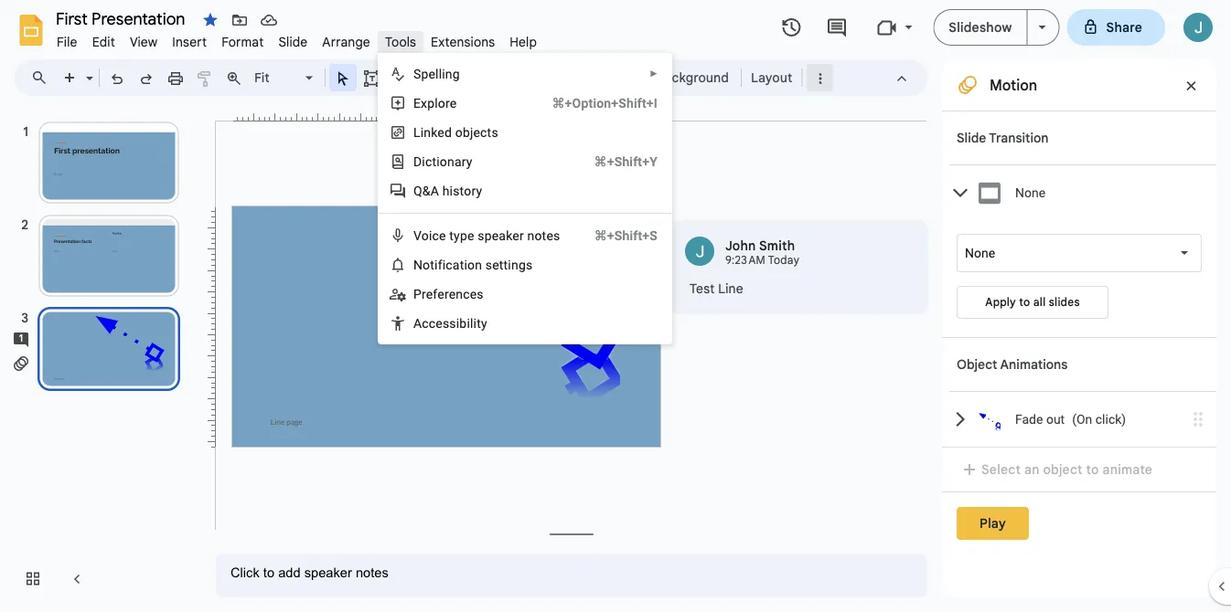 Task type: vqa. For each thing, say whether or not it's contained in the screenshot.
⌘+OPTION+SHIFT+A element
no



Task type: describe. For each thing, give the bounding box(es) containing it.
►
[[649, 69, 659, 79]]

notes
[[527, 228, 560, 243]]

fade out (on click)
[[1015, 412, 1126, 427]]

share
[[1106, 19, 1143, 35]]

background
[[656, 70, 729, 86]]

slideshow
[[949, 19, 1012, 35]]

john smith image
[[685, 237, 714, 266]]

help menu item
[[502, 31, 544, 53]]

animate
[[1103, 462, 1153, 478]]

a c cessibility
[[413, 316, 487, 331]]

⌘+shift+y
[[594, 154, 658, 169]]

layout button
[[745, 64, 798, 91]]

⌘+shift+s element
[[572, 227, 658, 245]]

select an object to animate
[[982, 462, 1153, 478]]

select
[[982, 462, 1021, 478]]

Menus field
[[23, 65, 63, 91]]

o
[[423, 258, 430, 273]]

history
[[442, 183, 482, 199]]

type
[[449, 228, 474, 243]]

explo
[[413, 96, 446, 111]]

play button
[[957, 508, 1029, 541]]

navigation inside motion application
[[0, 103, 201, 613]]

Rename text field
[[49, 7, 196, 29]]

layout
[[751, 70, 793, 86]]

transition
[[989, 130, 1049, 146]]

to inside "none" tab panel
[[1019, 296, 1030, 310]]

l inked objects
[[413, 125, 498, 140]]

format
[[222, 34, 264, 50]]

speaker
[[478, 228, 524, 243]]

slide for slide
[[278, 34, 308, 50]]

pelling
[[421, 66, 460, 81]]

Zoom text field
[[252, 65, 303, 91]]

slideshow button
[[933, 9, 1028, 46]]

out
[[1046, 412, 1065, 427]]

test
[[690, 281, 715, 297]]

dictionary d element
[[413, 154, 478, 169]]

accessibility c element
[[413, 316, 493, 331]]

none option
[[965, 244, 995, 263]]

cessibility
[[429, 316, 487, 331]]

⌘+option+shift+i element
[[530, 94, 658, 113]]

edit
[[92, 34, 115, 50]]

view
[[130, 34, 158, 50]]

tification
[[430, 258, 482, 273]]

animations
[[1000, 357, 1068, 373]]

share button
[[1067, 9, 1165, 46]]

arrange menu item
[[315, 31, 378, 53]]

s
[[413, 66, 421, 81]]

format menu item
[[214, 31, 271, 53]]

line
[[718, 281, 743, 297]]

linked objects l element
[[413, 125, 504, 140]]

e
[[450, 96, 457, 111]]

apply to all slides
[[985, 296, 1080, 310]]

fade
[[1015, 412, 1043, 427]]

none tab panel
[[950, 220, 1217, 338]]

none inside tab
[[1015, 185, 1046, 201]]

object
[[1043, 462, 1083, 478]]

v oice type speaker notes
[[413, 228, 560, 243]]

voice type speaker notes v element
[[413, 228, 566, 243]]

1 vertical spatial to
[[1086, 462, 1099, 478]]

motion section
[[942, 59, 1217, 598]]

l
[[413, 125, 420, 140]]

inked
[[420, 125, 452, 140]]

object animations
[[957, 357, 1068, 373]]

select an object to animate button
[[957, 459, 1165, 481]]

background button
[[648, 64, 737, 91]]

preferences p element
[[413, 287, 489, 302]]

john smith 9:23 am today
[[725, 238, 800, 268]]

apply
[[985, 296, 1016, 310]]

references
[[422, 287, 484, 302]]

slide for slide transition
[[957, 130, 986, 146]]

slides
[[1049, 296, 1080, 310]]

(on
[[1072, 412, 1093, 427]]

a
[[413, 316, 422, 331]]

r
[[446, 96, 450, 111]]



Task type: locate. For each thing, give the bounding box(es) containing it.
object animations tab list
[[942, 338, 1217, 447]]

help
[[510, 34, 537, 50]]

q&a history q element
[[413, 183, 488, 199]]

slide inside motion section
[[957, 130, 986, 146]]

file menu item
[[49, 31, 85, 53]]

tab containing fade out
[[950, 392, 1217, 447]]

n o tification settings
[[413, 258, 533, 273]]

none inside tab panel
[[965, 246, 995, 261]]

main toolbar
[[54, 64, 835, 92]]

1 horizontal spatial none
[[1015, 185, 1046, 201]]

all
[[1033, 296, 1046, 310]]

start slideshow (⌘+enter) image
[[1039, 26, 1046, 29]]

notification settings o element
[[413, 258, 538, 273]]

arrange
[[322, 34, 370, 50]]

0 horizontal spatial none
[[965, 246, 995, 261]]

menu containing s
[[378, 53, 672, 345]]

slide
[[278, 34, 308, 50], [957, 130, 986, 146]]

explore r element
[[413, 96, 462, 111]]

none up apply
[[965, 246, 995, 261]]

to right object
[[1086, 462, 1099, 478]]

to
[[1019, 296, 1030, 310], [1086, 462, 1099, 478]]

&a
[[422, 183, 439, 199]]

Star checkbox
[[198, 7, 223, 33]]

menu
[[378, 53, 672, 345]]

0 vertical spatial to
[[1019, 296, 1030, 310]]

v
[[413, 228, 421, 243]]

to left the all at the right of page
[[1019, 296, 1030, 310]]

insert menu item
[[165, 31, 214, 53]]

test line
[[690, 281, 743, 297]]

smith
[[759, 238, 795, 254]]

Zoom field
[[249, 65, 321, 92]]

0 horizontal spatial to
[[1019, 296, 1030, 310]]

0 vertical spatial none
[[1015, 185, 1046, 201]]

none down transition on the top right of page
[[1015, 185, 1046, 201]]

d ictionary
[[413, 154, 473, 169]]

⌘+option+shift+i
[[552, 96, 658, 111]]

slide left transition on the top right of page
[[957, 130, 986, 146]]

none tab
[[950, 165, 1217, 220]]

list
[[671, 220, 928, 315]]

object
[[957, 357, 998, 373]]

tab inside object animations tab list
[[950, 392, 1217, 447]]

0 vertical spatial slide
[[278, 34, 308, 50]]

⌘+shift+y element
[[572, 153, 658, 171]]

slide menu item
[[271, 31, 315, 53]]

p references
[[413, 287, 484, 302]]

motion application
[[0, 0, 1231, 613]]

1 vertical spatial slide
[[957, 130, 986, 146]]

list containing john smith
[[671, 220, 928, 315]]

extensions menu item
[[424, 31, 502, 53]]

tools
[[385, 34, 416, 50]]

1 vertical spatial none
[[965, 246, 995, 261]]

settings
[[486, 258, 533, 273]]

today
[[768, 254, 800, 268]]

objects
[[455, 125, 498, 140]]

list inside motion application
[[671, 220, 928, 315]]

menu bar
[[49, 24, 544, 54]]

file
[[57, 34, 77, 50]]

q &a history
[[413, 183, 482, 199]]

n
[[413, 258, 423, 273]]

oice
[[421, 228, 446, 243]]

0 horizontal spatial slide
[[278, 34, 308, 50]]

c
[[422, 316, 429, 331]]

1 horizontal spatial slide
[[957, 130, 986, 146]]

slide transition
[[957, 130, 1049, 146]]

p
[[413, 287, 422, 302]]

slide inside menu item
[[278, 34, 308, 50]]

play
[[980, 516, 1006, 532]]

click)
[[1096, 412, 1126, 427]]

d
[[413, 154, 422, 169]]

9:23 am
[[725, 254, 766, 268]]

1 horizontal spatial to
[[1086, 462, 1099, 478]]

⌘+shift+s
[[594, 228, 658, 243]]

spelling s element
[[413, 66, 465, 81]]

none
[[1015, 185, 1046, 201], [965, 246, 995, 261]]

tools menu item
[[378, 31, 424, 53]]

apply to all slides button
[[957, 286, 1109, 319]]

view menu item
[[122, 31, 165, 53]]

explo r e
[[413, 96, 457, 111]]

navigation
[[0, 103, 201, 613]]

menu bar inside menu bar banner
[[49, 24, 544, 54]]

s pelling
[[413, 66, 460, 81]]

ictionary
[[422, 154, 473, 169]]

slide up zoom field
[[278, 34, 308, 50]]

menu inside motion application
[[378, 53, 672, 345]]

motion
[[990, 76, 1038, 94]]

q
[[413, 183, 422, 199]]

john
[[725, 238, 756, 254]]

menu bar containing file
[[49, 24, 544, 54]]

insert
[[172, 34, 207, 50]]

an
[[1024, 462, 1040, 478]]

edit menu item
[[85, 31, 122, 53]]

new slide with layout image
[[81, 66, 93, 72]]

tab
[[950, 392, 1217, 447]]

menu bar banner
[[0, 0, 1231, 613]]

extensions
[[431, 34, 495, 50]]



